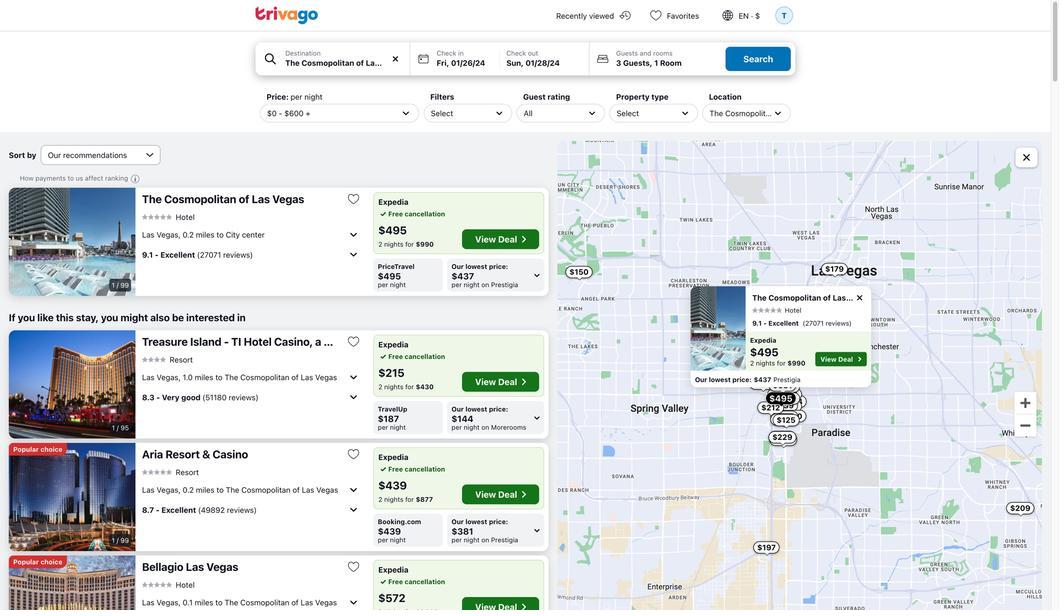 Task type: describe. For each thing, give the bounding box(es) containing it.
$572 inside button
[[772, 390, 791, 399]]

0.1
[[183, 598, 193, 607]]

resort inside button
[[166, 448, 200, 461]]

1 vertical spatial $244 button
[[779, 396, 807, 408]]

travelup $187 per night
[[378, 406, 408, 432]]

vegas, for the
[[157, 230, 181, 239]]

night inside our lowest price: $144 per night on morerooms
[[464, 424, 480, 432]]

1 vertical spatial 9.1
[[753, 320, 762, 327]]

excellent for $495
[[161, 250, 195, 259]]

- down las vegas, 0.2 miles to city center at the left top of page
[[155, 250, 159, 259]]

$949 $132
[[787, 315, 825, 370]]

1 vertical spatial $229 button
[[769, 432, 797, 444]]

nights for $215
[[384, 383, 404, 391]]

price: per night
[[267, 92, 323, 101]]

0.2 for cosmopolitan
[[183, 230, 194, 239]]

night inside our lowest price: $437 per night on prestigia
[[464, 281, 480, 289]]

las vegas, 0.2 miles to the cosmopolitan of las vegas button
[[142, 481, 360, 499]]

for for $495
[[406, 241, 414, 248]]

check in fri, 01/26/24
[[437, 49, 486, 68]]

expedia for $495
[[379, 198, 409, 207]]

bellagio
[[142, 561, 184, 574]]

8.3
[[142, 393, 155, 402]]

per inside our lowest price: $144 per night on morerooms
[[452, 424, 462, 432]]

/ for treasure island - ti hotel casino, a radisson hotel
[[117, 424, 119, 432]]

0 vertical spatial 9.1 - excellent (27071 reviews)
[[142, 250, 253, 259]]

(49892
[[198, 506, 225, 515]]

hotel for "hotel" "button" to the top
[[176, 213, 195, 222]]

free cancellation button for $572
[[379, 577, 445, 587]]

view right $949
[[821, 356, 837, 363]]

cosmopolitan down bellagio las vegas button
[[240, 598, 290, 607]]

$740 button
[[770, 434, 797, 446]]

price:
[[267, 92, 289, 101]]

type
[[652, 92, 669, 101]]

las vegas, 0.1 miles to the cosmopolitan of las vegas button
[[142, 594, 360, 611]]

$681
[[773, 381, 793, 390]]

2 nights for $990
[[379, 241, 434, 248]]

$495 2 nights for $990
[[751, 346, 806, 367]]

$183 button
[[771, 414, 798, 426]]

1 for treasure island - ti hotel casino, a radisson hotel
[[112, 424, 115, 432]]

cancellation for $495
[[405, 210, 445, 218]]

1 you from the left
[[18, 312, 35, 324]]

Destination field
[[256, 42, 410, 76]]

$104 button
[[750, 378, 777, 390]]

treasure island - ti hotel casino, a radisson hotel, (las vegas, usa) image
[[9, 331, 136, 439]]

free cancellation button for $215
[[379, 352, 445, 362]]

en · $ button
[[713, 0, 774, 31]]

$229 for $229 $85
[[773, 433, 793, 442]]

payments
[[36, 174, 66, 182]]

$132
[[806, 315, 825, 324]]

lowest for $495
[[466, 263, 488, 271]]

0 vertical spatial the cosmopolitan of las vegas
[[710, 109, 822, 118]]

miles for resort
[[196, 486, 215, 495]]

view deal button for 2 nights for
[[816, 352, 867, 367]]

filters
[[431, 92, 455, 101]]

/ for aria resort & casino
[[117, 537, 119, 545]]

$104 $285
[[754, 379, 797, 403]]

las vegas, 0.2 miles to city center
[[142, 230, 265, 239]]

1 vertical spatial $197 button
[[754, 542, 780, 554]]

hotel for middle "hotel" "button"
[[785, 307, 802, 314]]

popular choice for bellagio las vegas
[[13, 559, 62, 566]]

$538
[[784, 364, 804, 373]]

0.2 for resort
[[183, 486, 194, 495]]

stay,
[[76, 312, 99, 324]]

0 vertical spatial hotel button
[[142, 212, 195, 222]]

las inside las vegas, 0.2 miles to city center button
[[142, 230, 155, 239]]

view for $439
[[476, 490, 496, 500]]

deal for $495
[[498, 234, 517, 245]]

to for island
[[216, 373, 223, 382]]

0 vertical spatial resort
[[170, 355, 193, 364]]

lowest for $215
[[466, 406, 488, 413]]

$269
[[776, 382, 797, 391]]

of inside las vegas, 0.1 miles to the cosmopolitan of las vegas button
[[292, 598, 299, 607]]

location
[[709, 92, 742, 101]]

aria
[[142, 448, 163, 461]]

1 vertical spatial excellent
[[769, 320, 799, 327]]

0 horizontal spatial $215
[[379, 366, 405, 379]]

- up $495 2 nights for $990
[[764, 320, 767, 327]]

vegas, for treasure
[[157, 373, 181, 382]]

by
[[27, 151, 36, 160]]

1 vertical spatial prestigia
[[774, 376, 801, 384]]

$212 button
[[758, 402, 784, 414]]

$949
[[787, 361, 807, 370]]

$85 button
[[788, 332, 811, 344]]

free cancellation button for $495
[[379, 209, 445, 219]]

rooms
[[654, 49, 673, 57]]

aria resort & casino, (las vegas, usa) image
[[9, 443, 136, 552]]

$179 button
[[822, 263, 848, 275]]

- right 8.3
[[157, 393, 160, 402]]

las vegas, 0.2 miles to city center button
[[142, 226, 360, 244]]

$150 button
[[566, 266, 593, 278]]

1 / 99 for aria resort & casino
[[112, 537, 129, 545]]

prestigia for $495
[[491, 281, 519, 289]]

aria resort & casino button
[[142, 448, 338, 462]]

nights for $495
[[384, 241, 404, 248]]

deal for $439
[[498, 490, 517, 500]]

to left us
[[68, 174, 74, 182]]

us
[[76, 174, 83, 182]]

$495 inside $495 2 nights for $990
[[751, 346, 779, 359]]

close image
[[855, 293, 865, 303]]

like
[[37, 312, 54, 324]]

$197 for the topmost '$197' button
[[780, 402, 799, 411]]

select for filters
[[431, 109, 454, 118]]

$381
[[452, 527, 474, 537]]

popular choice button for aria resort & casino
[[9, 443, 67, 456]]

1 vertical spatial $244
[[783, 397, 803, 406]]

booking.com
[[378, 518, 421, 526]]

2 for $215
[[379, 383, 383, 391]]

01/26/24
[[451, 58, 486, 68]]

cancellation for $215
[[405, 353, 445, 361]]

$495 inside button
[[770, 393, 793, 404]]

$439 inside booking.com $439 per night
[[378, 527, 401, 537]]

out
[[528, 49, 538, 57]]

our lowest price: $437 prestigia
[[695, 376, 801, 384]]

$600
[[285, 109, 304, 118]]

affect
[[85, 174, 103, 182]]

1 vertical spatial (27071
[[803, 320, 824, 327]]

$209
[[1011, 504, 1031, 513]]

favorites
[[667, 11, 700, 20]]

nights for $439
[[384, 496, 404, 504]]

$212
[[762, 403, 781, 413]]

$538 button
[[780, 362, 808, 375]]

price: for $215
[[489, 406, 509, 413]]

vegas inside the cosmopolitan of las vegas button
[[273, 193, 304, 206]]

0 vertical spatial $229 button
[[771, 411, 799, 423]]

$
[[756, 11, 761, 20]]

sun,
[[507, 58, 524, 68]]

the inside las vegas, 0.2 miles to the cosmopolitan of las vegas button
[[226, 486, 240, 495]]

$430
[[416, 383, 434, 391]]

cosmopolitan up las vegas, 0.2 miles to city center at the left top of page
[[164, 193, 237, 206]]

cancellation for $439
[[405, 466, 445, 473]]

cosmopolitan up $132
[[769, 293, 822, 302]]

fri,
[[437, 58, 449, 68]]

the inside the cosmopolitan of las vegas button
[[142, 193, 162, 206]]

free cancellation for $495
[[389, 210, 445, 218]]

- right the $0
[[279, 109, 282, 118]]

1 for aria resort & casino
[[112, 537, 115, 545]]

the inside las vegas, 1.0 miles to the cosmopolitan of las vegas button
[[225, 373, 238, 382]]

miles for cosmopolitan
[[196, 230, 215, 239]]

destination
[[286, 49, 321, 57]]

$153
[[802, 323, 821, 332]]

very
[[162, 393, 180, 402]]

favorites link
[[641, 0, 713, 31]]

1 vertical spatial hotel button
[[753, 307, 802, 314]]

treasure island - ti hotel casino, a radisson hotel
[[142, 335, 402, 348]]

$439 inside button
[[774, 401, 794, 410]]

$197 for '$197' button to the bottom
[[758, 543, 776, 552]]

our lowest price: $144 per night on morerooms
[[452, 406, 527, 432]]

pricetravel
[[378, 263, 415, 271]]

the cosmopolitan of las vegas button
[[142, 192, 338, 206]]

popular for aria resort & casino
[[13, 446, 39, 454]]

how payments to us affect ranking
[[20, 174, 128, 182]]

free cancellation for $439
[[389, 466, 445, 473]]

$437 for our lowest price: $437 per night on prestigia
[[452, 271, 474, 282]]

all
[[524, 109, 533, 118]]

$285 button
[[772, 393, 800, 405]]

recently
[[557, 11, 587, 20]]

price: for $495
[[489, 263, 509, 271]]

$244 inside $277 $244
[[797, 330, 817, 339]]

sort by
[[9, 151, 36, 160]]

las vegas, 1.0 miles to the cosmopolitan of las vegas
[[142, 373, 337, 382]]

view deal for $439
[[476, 490, 517, 500]]

$229 $85
[[773, 334, 807, 442]]

2 vertical spatial resort
[[176, 468, 199, 477]]

expedia for $215
[[379, 340, 409, 349]]

reviews) right $132
[[826, 320, 852, 327]]

$495 inside pricetravel $495 per night
[[378, 271, 401, 282]]

radisson
[[324, 335, 371, 348]]

vegas inside las vegas, 0.2 miles to the cosmopolitan of las vegas button
[[317, 486, 338, 495]]

our lowest price: $381 per night on prestigia
[[452, 518, 519, 544]]

en
[[739, 11, 749, 20]]

cancellation for $572
[[405, 578, 445, 586]]

choice for aria
[[41, 446, 62, 454]]

viewed
[[590, 11, 614, 20]]

$364 button
[[774, 389, 802, 401]]

the cosmopolitan of las vegas inside the cosmopolitan of las vegas button
[[142, 193, 304, 206]]

per inside our lowest price: $381 per night on prestigia
[[452, 537, 462, 544]]

Destination search field
[[286, 57, 403, 69]]

on for $439
[[482, 537, 490, 544]]

view for $215
[[476, 377, 496, 387]]

$626 $269
[[776, 371, 801, 391]]

expedia for $572
[[379, 566, 409, 575]]

2 you from the left
[[101, 312, 118, 324]]

to for las
[[216, 598, 223, 607]]

property type
[[617, 92, 669, 101]]



Task type: locate. For each thing, give the bounding box(es) containing it.
casino,
[[274, 335, 313, 348]]

3 vegas, from the top
[[157, 486, 181, 495]]

on inside our lowest price: $437 per night on prestigia
[[482, 281, 490, 289]]

the cosmopolitan of las vegas
[[710, 109, 822, 118], [142, 193, 304, 206], [753, 293, 872, 302]]

view up our lowest price: $437 per night on prestigia
[[476, 234, 496, 245]]

deal
[[498, 234, 517, 245], [839, 356, 854, 363], [498, 377, 517, 387], [498, 490, 517, 500]]

hotel up $153 at the right of page
[[785, 307, 802, 314]]

$949 button
[[783, 359, 811, 371]]

/
[[117, 282, 119, 289], [117, 424, 119, 432], [117, 537, 119, 545]]

0 vertical spatial $229
[[775, 413, 795, 422]]

2 on from the top
[[482, 424, 490, 432]]

1 vertical spatial 9.1 - excellent (27071 reviews)
[[753, 320, 852, 327]]

t
[[782, 11, 787, 20]]

of inside las vegas, 0.2 miles to the cosmopolitan of las vegas button
[[293, 486, 300, 495]]

city
[[226, 230, 240, 239]]

popular choice for aria resort & casino
[[13, 446, 62, 454]]

you right 'if'
[[18, 312, 35, 324]]

3 / from the top
[[117, 537, 119, 545]]

$264
[[776, 373, 796, 382]]

choice for bellagio
[[41, 559, 62, 566]]

1 resort button from the top
[[142, 355, 193, 365]]

per inside our lowest price: $437 per night on prestigia
[[452, 281, 462, 289]]

per inside travelup $187 per night
[[378, 424, 388, 432]]

0 vertical spatial 99
[[121, 282, 129, 289]]

check inside check out sun, 01/28/24
[[507, 49, 526, 57]]

view deal up our lowest price: $144 per night on morerooms
[[476, 377, 517, 387]]

0 vertical spatial 1 / 99
[[112, 282, 129, 289]]

1 vertical spatial 0.2
[[183, 486, 194, 495]]

view deal button up our lowest price: $437 per night on prestigia
[[462, 230, 540, 249]]

$538 $264
[[776, 364, 804, 382]]

travelup
[[378, 406, 408, 413]]

resort button down treasure
[[142, 355, 193, 365]]

free cancellation for $215
[[389, 353, 445, 361]]

check for sun,
[[507, 49, 526, 57]]

2 popular choice button from the top
[[9, 556, 67, 569]]

guest
[[524, 92, 546, 101]]

0 vertical spatial (27071
[[197, 250, 221, 259]]

vegas inside bellagio las vegas button
[[207, 561, 239, 574]]

1 cancellation from the top
[[405, 210, 445, 218]]

view deal button for $215
[[462, 372, 540, 392]]

free up 2 nights for $430
[[389, 353, 403, 361]]

excellent up $85
[[769, 320, 799, 327]]

1 check from the left
[[437, 49, 457, 57]]

our for $439
[[452, 518, 464, 526]]

resort down aria resort & casino
[[176, 468, 199, 477]]

3 free from the top
[[389, 466, 403, 473]]

3 free cancellation from the top
[[389, 466, 445, 473]]

$215
[[779, 364, 798, 373], [379, 366, 405, 379]]

1 vertical spatial popular
[[13, 559, 39, 566]]

view deal button up our lowest price: $381 per night on prestigia on the left of the page
[[462, 485, 540, 505]]

1 vertical spatial /
[[117, 424, 119, 432]]

2 vertical spatial the cosmopolitan of las vegas
[[753, 293, 872, 302]]

expedia for $439
[[379, 453, 409, 462]]

$990
[[416, 241, 434, 248], [788, 360, 806, 367]]

hotel up 0.1
[[176, 581, 195, 590]]

1 vertical spatial $197
[[758, 543, 776, 552]]

2 for $495
[[379, 241, 383, 248]]

2 inside $495 2 nights for $990
[[751, 360, 755, 367]]

free cancellation button down booking.com $439 per night
[[379, 577, 445, 587]]

miles inside las vegas, 0.2 miles to city center button
[[196, 230, 215, 239]]

cosmopolitan down aria resort & casino button
[[242, 486, 291, 495]]

1 on from the top
[[482, 281, 490, 289]]

1 / 95
[[112, 424, 129, 432]]

1 vertical spatial $439
[[379, 479, 407, 492]]

night inside booking.com $439 per night
[[390, 537, 406, 544]]

night inside pricetravel $495 per night
[[390, 281, 406, 289]]

0 vertical spatial /
[[117, 282, 119, 289]]

lowest
[[466, 263, 488, 271], [709, 376, 731, 384], [466, 406, 488, 413], [466, 518, 488, 526]]

2 vertical spatial /
[[117, 537, 119, 545]]

popular choice button for bellagio las vegas
[[9, 556, 67, 569]]

0 vertical spatial $572
[[772, 390, 791, 399]]

popular for bellagio las vegas
[[13, 559, 39, 566]]

0 vertical spatial popular choice button
[[9, 443, 67, 456]]

$277 button
[[769, 431, 796, 444]]

view deal button up our lowest price: $144 per night on morerooms
[[462, 372, 540, 392]]

2 vertical spatial prestigia
[[491, 537, 519, 544]]

2 vertical spatial excellent
[[162, 506, 196, 515]]

you right stay,
[[101, 312, 118, 324]]

in inside check in fri, 01/26/24
[[459, 49, 464, 57]]

0 vertical spatial 9.1
[[142, 250, 153, 259]]

1 horizontal spatial $437
[[754, 376, 772, 384]]

hotel for the bottommost "hotel" "button"
[[176, 581, 195, 590]]

vegas, for bellagio
[[157, 598, 181, 607]]

$229 for $229
[[775, 413, 795, 422]]

select for property type
[[617, 109, 639, 118]]

pricetravel $495 per night
[[378, 263, 415, 289]]

free for $495
[[389, 210, 403, 218]]

1 popular from the top
[[13, 446, 39, 454]]

2 vertical spatial $439
[[378, 527, 401, 537]]

view deal right $949
[[821, 356, 854, 363]]

0 vertical spatial $244 button
[[793, 329, 821, 341]]

$681 button
[[769, 380, 797, 392]]

2 cancellation from the top
[[405, 353, 445, 361]]

1 vertical spatial resort button
[[142, 468, 199, 477]]

$626
[[780, 371, 801, 380]]

$364
[[778, 390, 798, 399]]

las vegas, 1.0 miles to the cosmopolitan of las vegas button
[[142, 369, 360, 386]]

0 vertical spatial on
[[482, 281, 490, 289]]

2 / from the top
[[117, 424, 119, 432]]

0 vertical spatial resort button
[[142, 355, 193, 365]]

this
[[56, 312, 74, 324]]

2 popular from the top
[[13, 559, 39, 566]]

view deal button for $439
[[462, 485, 540, 505]]

2 for $439
[[379, 496, 383, 504]]

1 vegas, from the top
[[157, 230, 181, 239]]

reviews) down las vegas, 1.0 miles to the cosmopolitan of las vegas
[[229, 393, 259, 402]]

2 up our lowest price: $437 prestigia
[[751, 360, 755, 367]]

check inside check in fri, 01/26/24
[[437, 49, 457, 57]]

miles for island
[[195, 373, 213, 382]]

lowest inside our lowest price: $381 per night on prestigia
[[466, 518, 488, 526]]

our inside our lowest price: $381 per night on prestigia
[[452, 518, 464, 526]]

$220 button
[[779, 410, 807, 423]]

1 vertical spatial 1 / 99
[[112, 537, 129, 545]]

nights up pricetravel
[[384, 241, 404, 248]]

0 vertical spatial prestigia
[[491, 281, 519, 289]]

per inside booking.com $439 per night
[[378, 537, 388, 544]]

view deal up our lowest price: $381 per night on prestigia on the left of the page
[[476, 490, 517, 500]]

recently viewed button
[[543, 0, 641, 31]]

las vegas, 0.1 miles to the cosmopolitan of las vegas
[[142, 598, 337, 607]]

miles up 8.7 - excellent (49892 reviews)
[[196, 486, 215, 495]]

1 horizontal spatial check
[[507, 49, 526, 57]]

view deal button for $495
[[462, 230, 540, 249]]

2 nights for $430
[[379, 383, 434, 391]]

-
[[279, 109, 282, 118], [155, 250, 159, 259], [764, 320, 767, 327], [224, 335, 229, 348], [157, 393, 160, 402], [156, 506, 160, 515]]

4 free from the top
[[389, 578, 403, 586]]

night inside travelup $187 per night
[[390, 424, 406, 432]]

(51180
[[203, 393, 227, 402]]

on for $495
[[482, 281, 490, 289]]

0.2 inside button
[[183, 486, 194, 495]]

on inside our lowest price: $144 per night on morerooms
[[482, 424, 490, 432]]

1 vertical spatial in
[[237, 312, 246, 324]]

1 horizontal spatial $572
[[772, 390, 791, 399]]

morerooms
[[491, 424, 527, 432]]

99 for aria resort & casino
[[121, 537, 129, 545]]

check for fri,
[[437, 49, 457, 57]]

$285
[[776, 394, 797, 403]]

select down the 'filters'
[[431, 109, 454, 118]]

$439 down booking.com at the bottom left of page
[[378, 527, 401, 537]]

good
[[181, 393, 201, 402]]

0 horizontal spatial in
[[237, 312, 246, 324]]

2 99 from the top
[[121, 537, 129, 545]]

if you like this stay, you might also be interested in
[[9, 312, 246, 324]]

1 horizontal spatial $197
[[780, 402, 799, 411]]

popular choice
[[13, 446, 62, 454], [13, 559, 62, 566]]

trivago logo image
[[256, 7, 319, 24]]

1 vertical spatial $229
[[773, 433, 793, 442]]

map region
[[558, 141, 1043, 611]]

to right 0.1
[[216, 598, 223, 607]]

- inside button
[[224, 335, 229, 348]]

how
[[20, 174, 34, 182]]

$125
[[777, 416, 796, 425]]

0 vertical spatial $197 button
[[776, 401, 803, 413]]

$229 inside button
[[775, 413, 795, 422]]

to left city
[[217, 230, 224, 239]]

resort up 1.0
[[170, 355, 193, 364]]

2 check from the left
[[507, 49, 526, 57]]

check up fri,
[[437, 49, 457, 57]]

excellent down las vegas, 0.2 miles to city center at the left top of page
[[161, 250, 195, 259]]

$229 button
[[771, 411, 799, 423], [769, 432, 797, 444]]

1 horizontal spatial $990
[[788, 360, 806, 367]]

$439 up 2 nights for $877 at the left of the page
[[379, 479, 407, 492]]

vegas inside las vegas, 1.0 miles to the cosmopolitan of las vegas button
[[315, 373, 337, 382]]

resort left &
[[166, 448, 200, 461]]

0 horizontal spatial 9.1
[[142, 250, 153, 259]]

1 1 / 99 from the top
[[112, 282, 129, 289]]

0 vertical spatial choice
[[41, 446, 62, 454]]

miles inside las vegas, 0.1 miles to the cosmopolitan of las vegas button
[[195, 598, 213, 607]]

3 cancellation from the top
[[405, 466, 445, 473]]

free cancellation down booking.com $439 per night
[[389, 578, 445, 586]]

$0
[[267, 109, 277, 118]]

(27071 down las vegas, 0.2 miles to city center at the left top of page
[[197, 250, 221, 259]]

nights up booking.com at the bottom left of page
[[384, 496, 404, 504]]

hotel button down the 'bellagio'
[[142, 580, 195, 590]]

might
[[121, 312, 148, 324]]

view up our lowest price: $381 per night on prestigia on the left of the page
[[476, 490, 496, 500]]

miles inside las vegas, 1.0 miles to the cosmopolitan of las vegas button
[[195, 373, 213, 382]]

1 free cancellation from the top
[[389, 210, 445, 218]]

resort button down aria
[[142, 468, 199, 477]]

property
[[617, 92, 650, 101]]

0 horizontal spatial $990
[[416, 241, 434, 248]]

view up our lowest price: $144 per night on morerooms
[[476, 377, 496, 387]]

interested
[[186, 312, 235, 324]]

view deal for $495
[[476, 234, 517, 245]]

$197 button
[[776, 401, 803, 413], [754, 542, 780, 554]]

free cancellation up $430
[[389, 353, 445, 361]]

0.2 inside button
[[183, 230, 194, 239]]

1 vertical spatial popular choice
[[13, 559, 62, 566]]

1 horizontal spatial $215
[[779, 364, 798, 373]]

- right 8.7
[[156, 506, 160, 515]]

0.2 up 8.7 - excellent (49892 reviews)
[[183, 486, 194, 495]]

$437 for our lowest price: $437 prestigia
[[754, 376, 772, 384]]

1 inside guests and rooms 3 guests, 1 room
[[655, 58, 659, 68]]

free for $439
[[389, 466, 403, 473]]

1 / from the top
[[117, 282, 119, 289]]

deal for $215
[[498, 377, 517, 387]]

for for $439
[[406, 496, 414, 504]]

$495 button
[[766, 392, 797, 405]]

las inside bellagio las vegas button
[[186, 561, 204, 574]]

0 vertical spatial $990
[[416, 241, 434, 248]]

1 choice from the top
[[41, 446, 62, 454]]

lowest inside our lowest price: $437 per night on prestigia
[[466, 263, 488, 271]]

las vegas, 0.2 miles to the cosmopolitan of las vegas
[[142, 486, 338, 495]]

cosmopolitan down location
[[726, 109, 775, 118]]

1 horizontal spatial 9.1 - excellent (27071 reviews)
[[753, 320, 852, 327]]

guests,
[[624, 58, 653, 68]]

$990 inside $495 2 nights for $990
[[788, 360, 806, 367]]

prestigia inside our lowest price: $381 per night on prestigia
[[491, 537, 519, 544]]

miles for las
[[195, 598, 213, 607]]

expedia down $187
[[379, 453, 409, 462]]

0 horizontal spatial 9.1 - excellent (27071 reviews)
[[142, 250, 253, 259]]

1 / 99 for the cosmopolitan of las vegas
[[112, 282, 129, 289]]

select down property
[[617, 109, 639, 118]]

1 horizontal spatial you
[[101, 312, 118, 324]]

free cancellation button for $439
[[379, 465, 445, 475]]

excellent for $439
[[162, 506, 196, 515]]

2 free cancellation button from the top
[[379, 352, 445, 362]]

$277
[[773, 433, 793, 442]]

0 horizontal spatial $437
[[452, 271, 474, 282]]

treasure
[[142, 335, 188, 348]]

free for $215
[[389, 353, 403, 361]]

for for $215
[[406, 383, 414, 391]]

nights inside $495 2 nights for $990
[[756, 360, 776, 367]]

of inside las vegas, 1.0 miles to the cosmopolitan of las vegas button
[[292, 373, 299, 382]]

deal up our lowest price: $144 per night on morerooms
[[498, 377, 517, 387]]

view deal button down $153 button
[[816, 352, 867, 367]]

1 vertical spatial on
[[482, 424, 490, 432]]

prestigia inside our lowest price: $437 per night on prestigia
[[491, 281, 519, 289]]

view deal for $215
[[476, 377, 517, 387]]

2 select from the left
[[617, 109, 639, 118]]

free cancellation for $572
[[389, 578, 445, 586]]

miles right 0.1
[[195, 598, 213, 607]]

1 popular choice from the top
[[13, 446, 62, 454]]

2 choice from the top
[[41, 559, 62, 566]]

lowest inside our lowest price: $144 per night on morerooms
[[466, 406, 488, 413]]

reviews) down las vegas, 0.2 miles to the cosmopolitan of las vegas
[[227, 506, 257, 515]]

3 on from the top
[[482, 537, 490, 544]]

2 free from the top
[[389, 353, 403, 361]]

bellagio las vegas button
[[142, 560, 338, 574]]

0 horizontal spatial $197
[[758, 543, 776, 552]]

search
[[744, 54, 774, 64]]

miles left city
[[196, 230, 215, 239]]

/ for the cosmopolitan of las vegas
[[117, 282, 119, 289]]

4 free cancellation from the top
[[389, 578, 445, 586]]

lowest for $439
[[466, 518, 488, 526]]

0 vertical spatial in
[[459, 49, 464, 57]]

1 vertical spatial $990
[[788, 360, 806, 367]]

hotel right ti
[[244, 335, 272, 348]]

1 free cancellation button from the top
[[379, 209, 445, 219]]

excellent right 8.7
[[162, 506, 196, 515]]

2 resort button from the top
[[142, 468, 199, 477]]

9.1 - excellent (27071 reviews) up $85
[[753, 320, 852, 327]]

the inside las vegas, 0.1 miles to the cosmopolitan of las vegas button
[[225, 598, 238, 607]]

1 vertical spatial the cosmopolitan of las vegas
[[142, 193, 304, 206]]

2 up booking.com at the bottom left of page
[[379, 496, 383, 504]]

$215 inside $215 button
[[779, 364, 798, 373]]

per
[[291, 92, 303, 101], [378, 281, 388, 289], [452, 281, 462, 289], [378, 424, 388, 432], [452, 424, 462, 432], [378, 537, 388, 544], [452, 537, 462, 544]]

1 free from the top
[[389, 210, 403, 218]]

0 vertical spatial 0.2
[[183, 230, 194, 239]]

(27071
[[197, 250, 221, 259], [803, 320, 824, 327]]

free cancellation button up 2 nights for $877 at the left of the page
[[379, 465, 445, 475]]

0 vertical spatial $197
[[780, 402, 799, 411]]

2 1 / 99 from the top
[[112, 537, 129, 545]]

free cancellation up 2 nights for $990
[[389, 210, 445, 218]]

0 horizontal spatial (27071
[[197, 250, 221, 259]]

price: for $439
[[489, 518, 509, 526]]

hotel up las vegas, 0.2 miles to city center at the left top of page
[[176, 213, 195, 222]]

our inside our lowest price: $437 per night on prestigia
[[452, 263, 464, 271]]

0 horizontal spatial you
[[18, 312, 35, 324]]

expedia down booking.com $439 per night
[[379, 566, 409, 575]]

las inside the cosmopolitan of las vegas button
[[252, 193, 270, 206]]

$220
[[783, 412, 803, 421]]

our inside our lowest price: $144 per night on morerooms
[[452, 406, 464, 413]]

price: inside our lowest price: $144 per night on morerooms
[[489, 406, 509, 413]]

nights up the travelup
[[384, 383, 404, 391]]

$104
[[754, 379, 773, 388]]

free down booking.com $439 per night
[[389, 578, 403, 586]]

our for $215
[[452, 406, 464, 413]]

nights up $104 at the right of the page
[[756, 360, 776, 367]]

0 horizontal spatial $572
[[379, 592, 406, 605]]

vegas, for aria
[[157, 486, 181, 495]]

sort
[[9, 151, 25, 160]]

3 free cancellation button from the top
[[379, 465, 445, 475]]

$215 button
[[775, 363, 801, 375]]

excellent
[[161, 250, 195, 259], [769, 320, 799, 327], [162, 506, 196, 515]]

0 horizontal spatial check
[[437, 49, 457, 57]]

also
[[150, 312, 170, 324]]

1 horizontal spatial select
[[617, 109, 639, 118]]

$144
[[452, 414, 474, 424]]

per inside pricetravel $495 per night
[[378, 281, 388, 289]]

0 vertical spatial popular
[[13, 446, 39, 454]]

0 vertical spatial $437
[[452, 271, 474, 282]]

1 vertical spatial popular choice button
[[9, 556, 67, 569]]

hotel button up $85
[[753, 307, 802, 314]]

$439 button
[[770, 400, 798, 412]]

1 horizontal spatial 9.1
[[753, 320, 762, 327]]

2 0.2 from the top
[[183, 486, 194, 495]]

$132 button
[[802, 314, 828, 326]]

$439 down $572 button
[[774, 401, 794, 410]]

0 horizontal spatial select
[[431, 109, 454, 118]]

you
[[18, 312, 35, 324], [101, 312, 118, 324]]

1 select from the left
[[431, 109, 454, 118]]

2 up the travelup
[[379, 383, 383, 391]]

$209 button
[[1007, 503, 1035, 515]]

deal up our lowest price: $437 per night on prestigia
[[498, 234, 517, 245]]

1 popular choice button from the top
[[9, 443, 67, 456]]

price: inside our lowest price: $437 per night on prestigia
[[489, 263, 509, 271]]

$740
[[774, 436, 794, 445]]

8.7
[[142, 506, 154, 515]]

1
[[655, 58, 659, 68], [112, 282, 115, 289], [112, 424, 115, 432], [112, 537, 115, 545]]

expedia up $495 2 nights for $990
[[751, 337, 777, 344]]

2 vertical spatial hotel button
[[142, 580, 195, 590]]

1 vertical spatial choice
[[41, 559, 62, 566]]

booking.com $439 per night
[[378, 518, 421, 544]]

in up 01/26/24
[[459, 49, 464, 57]]

1 for the cosmopolitan of las vegas
[[112, 282, 115, 289]]

9.1 - excellent (27071 reviews) down las vegas, 0.2 miles to city center at the left top of page
[[142, 250, 253, 259]]

reviews) down city
[[223, 250, 253, 259]]

cosmopolitan down the treasure island - ti hotel casino, a radisson hotel button
[[240, 373, 290, 382]]

vegas inside las vegas, 0.1 miles to the cosmopolitan of las vegas button
[[315, 598, 337, 607]]

deal up our lowest price: $381 per night on prestigia on the left of the page
[[498, 490, 517, 500]]

in
[[459, 49, 464, 57], [237, 312, 246, 324]]

1 99 from the top
[[121, 282, 129, 289]]

in up ti
[[237, 312, 246, 324]]

bellagio las vegas, (las vegas, usa) image
[[9, 556, 136, 611]]

popular
[[13, 446, 39, 454], [13, 559, 39, 566]]

0.2
[[183, 230, 194, 239], [183, 486, 194, 495]]

free up 2 nights for $990
[[389, 210, 403, 218]]

the cosmopolitan of las vegas, (las vegas, usa) image
[[9, 188, 136, 296]]

to up (49892
[[217, 486, 224, 495]]

1 horizontal spatial (27071
[[803, 320, 824, 327]]

1 horizontal spatial in
[[459, 49, 464, 57]]

$229 inside '$229 $85'
[[773, 433, 793, 442]]

our for $495
[[452, 263, 464, 271]]

2 up pricetravel
[[379, 241, 383, 248]]

to for resort
[[217, 486, 224, 495]]

expedia up 2 nights for $990
[[379, 198, 409, 207]]

recently viewed
[[557, 11, 614, 20]]

+
[[306, 109, 311, 118]]

to for cosmopolitan
[[217, 230, 224, 239]]

0 vertical spatial $439
[[774, 401, 794, 410]]

hotel right radisson
[[374, 335, 402, 348]]

clear image
[[391, 54, 401, 64]]

night inside our lowest price: $381 per night on prestigia
[[464, 537, 480, 544]]

&
[[202, 448, 210, 461]]

free for $572
[[389, 578, 403, 586]]

2 vertical spatial on
[[482, 537, 490, 544]]

view deal button
[[462, 230, 540, 249], [816, 352, 867, 367], [462, 372, 540, 392], [462, 485, 540, 505]]

2 vegas, from the top
[[157, 373, 181, 382]]

the cosmopolitan of las vegas image
[[691, 286, 746, 371]]

on for $215
[[482, 424, 490, 432]]

hotel button up las vegas, 0.2 miles to city center at the left top of page
[[142, 212, 195, 222]]

of
[[777, 109, 784, 118], [239, 193, 250, 206], [824, 293, 831, 302], [292, 373, 299, 382], [293, 486, 300, 495], [292, 598, 299, 607]]

1 vertical spatial $437
[[754, 376, 772, 384]]

deal right $949 $132
[[839, 356, 854, 363]]

prestigia for $439
[[491, 537, 519, 544]]

miles right 1.0
[[195, 373, 213, 382]]

4 cancellation from the top
[[405, 578, 445, 586]]

the cosmopolitan of las vegas up $132
[[753, 293, 872, 302]]

·
[[751, 11, 754, 20]]

99 for the cosmopolitan of las vegas
[[121, 282, 129, 289]]

1 vertical spatial resort
[[166, 448, 200, 461]]

to up (51180
[[216, 373, 223, 382]]

prestigia
[[491, 281, 519, 289], [774, 376, 801, 384], [491, 537, 519, 544]]

1 vertical spatial 99
[[121, 537, 129, 545]]

0 vertical spatial popular choice
[[13, 446, 62, 454]]

miles inside las vegas, 0.2 miles to the cosmopolitan of las vegas button
[[196, 486, 215, 495]]

$437 inside our lowest price: $437 per night on prestigia
[[452, 271, 474, 282]]

the cosmopolitan of las vegas up city
[[142, 193, 304, 206]]

free cancellation button
[[379, 209, 445, 219], [379, 352, 445, 362], [379, 465, 445, 475], [379, 577, 445, 587]]

on inside our lowest price: $381 per night on prestigia
[[482, 537, 490, 544]]

free cancellation up $877
[[389, 466, 445, 473]]

$264 button
[[772, 372, 800, 384]]

for inside $495 2 nights for $990
[[778, 360, 786, 367]]

view deal up our lowest price: $437 per night on prestigia
[[476, 234, 517, 245]]

$189
[[777, 376, 796, 385]]

- left ti
[[224, 335, 229, 348]]

price: inside our lowest price: $381 per night on prestigia
[[489, 518, 509, 526]]

of inside the cosmopolitan of las vegas button
[[239, 193, 250, 206]]

view for $495
[[476, 234, 496, 245]]

1 0.2 from the top
[[183, 230, 194, 239]]

0 vertical spatial $244
[[797, 330, 817, 339]]

4 free cancellation button from the top
[[379, 577, 445, 587]]

$187
[[378, 414, 399, 424]]

free cancellation button up 2 nights for $430
[[379, 352, 445, 362]]

0.2 left city
[[183, 230, 194, 239]]

0 vertical spatial excellent
[[161, 250, 195, 259]]

2 free cancellation from the top
[[389, 353, 445, 361]]

rating
[[548, 92, 570, 101]]

4 vegas, from the top
[[157, 598, 181, 607]]

expedia up 2 nights for $430
[[379, 340, 409, 349]]

bellagio las vegas
[[142, 561, 239, 574]]

free cancellation button up 2 nights for $990
[[379, 209, 445, 219]]

the cosmopolitan of las vegas down location
[[710, 109, 822, 118]]

1 vertical spatial $572
[[379, 592, 406, 605]]

2 nights for $877
[[379, 496, 433, 504]]

2 popular choice from the top
[[13, 559, 62, 566]]

(27071 up $85
[[803, 320, 824, 327]]



Task type: vqa. For each thing, say whether or not it's contained in the screenshot.


